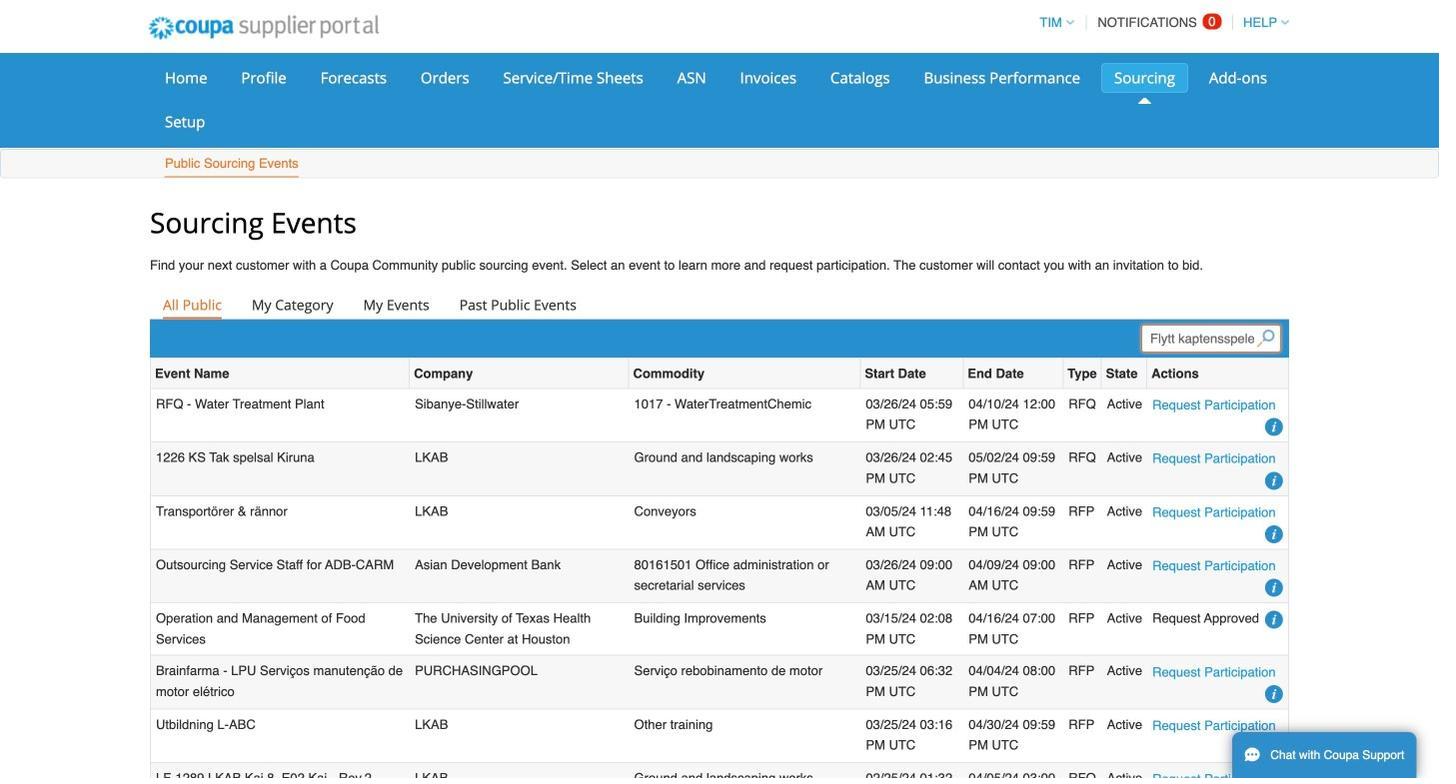 Task type: vqa. For each thing, say whether or not it's contained in the screenshot.
the left the Settings
no



Task type: describe. For each thing, give the bounding box(es) containing it.
search image
[[1257, 330, 1275, 348]]

coupa supplier portal image
[[135, 3, 393, 53]]



Task type: locate. For each thing, give the bounding box(es) containing it.
Search text field
[[1142, 325, 1282, 353]]

navigation
[[1031, 3, 1290, 42]]

tab list
[[150, 291, 1290, 319]]



